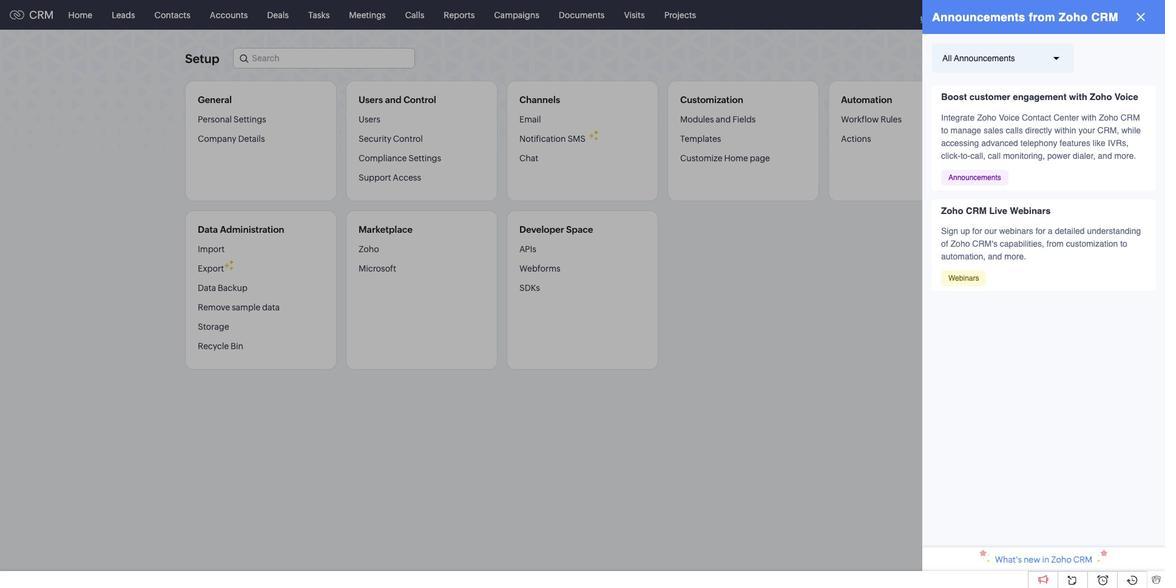 Task type: describe. For each thing, give the bounding box(es) containing it.
contacts
[[155, 10, 190, 20]]

data administration
[[198, 225, 284, 235]]

modules and fields
[[680, 115, 756, 124]]

workflow rules
[[841, 115, 902, 124]]

remove sample data
[[198, 303, 280, 313]]

email
[[520, 115, 541, 124]]

templates link
[[680, 129, 721, 149]]

templates
[[680, 134, 721, 144]]

what's new in zoho crm
[[995, 555, 1093, 565]]

sample
[[232, 303, 261, 313]]

modules
[[680, 115, 714, 124]]

leads
[[112, 10, 135, 20]]

automation
[[841, 95, 892, 105]]

recycle
[[198, 342, 229, 351]]

free
[[930, 5, 946, 15]]

data
[[262, 303, 280, 313]]

customize
[[680, 154, 723, 163]]

company details
[[198, 134, 265, 144]]

import
[[198, 245, 225, 254]]

calls link
[[396, 0, 434, 29]]

1 vertical spatial crm
[[1074, 555, 1093, 565]]

data backup link
[[198, 279, 248, 298]]

visits
[[624, 10, 645, 20]]

crm link
[[10, 8, 54, 21]]

projects
[[664, 10, 696, 20]]

deals link
[[258, 0, 299, 29]]

settings for compliance settings
[[409, 154, 441, 163]]

workflow
[[841, 115, 879, 124]]

webforms
[[520, 264, 561, 274]]

0 vertical spatial zoho
[[359, 245, 379, 254]]

campaigns
[[494, 10, 539, 20]]

space
[[566, 225, 593, 235]]

security
[[359, 134, 391, 144]]

remove
[[198, 303, 230, 313]]

and for users
[[385, 95, 402, 105]]

export
[[198, 264, 224, 274]]

access
[[393, 173, 421, 183]]

users for users
[[359, 115, 381, 124]]

home inside 'link'
[[724, 154, 748, 163]]

webforms link
[[520, 259, 561, 279]]

company details link
[[198, 129, 265, 149]]

leads link
[[102, 0, 145, 29]]

general
[[198, 95, 232, 105]]

channels
[[520, 95, 560, 105]]

home link
[[59, 0, 102, 29]]

import link
[[198, 244, 225, 259]]

compliance settings
[[359, 154, 441, 163]]

bin
[[231, 342, 243, 351]]

documents
[[559, 10, 605, 20]]

page
[[750, 154, 770, 163]]

actions
[[841, 134, 871, 144]]

customization
[[680, 95, 743, 105]]

and for modules
[[716, 115, 731, 124]]

reports link
[[434, 0, 485, 29]]

data backup
[[198, 283, 248, 293]]

recycle bin link
[[198, 337, 243, 356]]

meetings
[[349, 10, 386, 20]]

developer
[[520, 225, 564, 235]]

free upgrade
[[921, 5, 955, 24]]



Task type: vqa. For each thing, say whether or not it's contained in the screenshot.
Settings
yes



Task type: locate. For each thing, give the bounding box(es) containing it.
meetings link
[[339, 0, 396, 29]]

users and control
[[359, 95, 436, 105]]

fields
[[733, 115, 756, 124]]

0 vertical spatial settings
[[234, 115, 266, 124]]

support access
[[359, 173, 421, 183]]

1 horizontal spatial crm
[[1074, 555, 1093, 565]]

storage link
[[198, 317, 229, 337]]

users for users and control
[[359, 95, 383, 105]]

home left page
[[724, 154, 748, 163]]

0 vertical spatial home
[[68, 10, 92, 20]]

security control link
[[359, 129, 423, 149]]

upgrade
[[921, 15, 955, 24]]

0 horizontal spatial settings
[[234, 115, 266, 124]]

and left fields
[[716, 115, 731, 124]]

customize home page
[[680, 154, 770, 163]]

reports
[[444, 10, 475, 20]]

apis
[[520, 245, 537, 254]]

0 horizontal spatial crm
[[29, 8, 54, 21]]

workflow rules link
[[841, 114, 902, 129]]

1 horizontal spatial and
[[716, 115, 731, 124]]

compliance settings link
[[359, 149, 441, 168]]

1 vertical spatial and
[[716, 115, 731, 124]]

details
[[238, 134, 265, 144]]

developer space
[[520, 225, 593, 235]]

crm
[[29, 8, 54, 21], [1074, 555, 1093, 565]]

export link
[[198, 259, 224, 279]]

support
[[359, 173, 391, 183]]

accounts link
[[200, 0, 258, 29]]

home
[[68, 10, 92, 20], [724, 154, 748, 163]]

projects link
[[655, 0, 706, 29]]

data down export in the top of the page
[[198, 283, 216, 293]]

support access link
[[359, 168, 421, 188]]

0 vertical spatial control
[[404, 95, 436, 105]]

notification sms
[[520, 134, 586, 144]]

1 vertical spatial data
[[198, 283, 216, 293]]

zoho link
[[359, 244, 379, 259]]

0 horizontal spatial and
[[385, 95, 402, 105]]

sdks link
[[520, 279, 540, 298]]

microsoft
[[359, 264, 396, 274]]

new
[[1024, 555, 1041, 565]]

company
[[198, 134, 237, 144]]

documents link
[[549, 0, 615, 29]]

users up security
[[359, 115, 381, 124]]

2 users from the top
[[359, 115, 381, 124]]

settings
[[234, 115, 266, 124], [409, 154, 441, 163]]

microsoft link
[[359, 259, 396, 279]]

apis link
[[520, 244, 537, 259]]

1 horizontal spatial zoho
[[1051, 555, 1072, 565]]

0 horizontal spatial home
[[68, 10, 92, 20]]

data up the import on the left top of page
[[198, 225, 218, 235]]

sms
[[568, 134, 586, 144]]

data for data administration
[[198, 225, 218, 235]]

what's new in zoho crm link
[[923, 548, 1165, 572]]

control up "security control" link
[[404, 95, 436, 105]]

zoho up microsoft link
[[359, 245, 379, 254]]

tasks link
[[299, 0, 339, 29]]

control up compliance settings link
[[393, 134, 423, 144]]

chat
[[520, 154, 538, 163]]

settings for personal settings
[[234, 115, 266, 124]]

sdks
[[520, 283, 540, 293]]

modules and fields link
[[680, 114, 756, 129]]

personal settings
[[198, 115, 266, 124]]

data for data backup
[[198, 283, 216, 293]]

1 vertical spatial home
[[724, 154, 748, 163]]

users
[[359, 95, 383, 105], [359, 115, 381, 124]]

personal settings link
[[198, 114, 266, 129]]

1 vertical spatial zoho
[[1051, 555, 1072, 565]]

crm left home link
[[29, 8, 54, 21]]

zoho right in
[[1051, 555, 1072, 565]]

recycle bin
[[198, 342, 243, 351]]

users up 'users' link
[[359, 95, 383, 105]]

1 vertical spatial control
[[393, 134, 423, 144]]

in
[[1042, 555, 1050, 565]]

zoho
[[359, 245, 379, 254], [1051, 555, 1072, 565]]

0 vertical spatial and
[[385, 95, 402, 105]]

1 vertical spatial settings
[[409, 154, 441, 163]]

contacts link
[[145, 0, 200, 29]]

personal
[[198, 115, 232, 124]]

data
[[198, 225, 218, 235], [198, 283, 216, 293]]

campaigns link
[[485, 0, 549, 29]]

marketplace
[[359, 225, 413, 235]]

notification sms link
[[520, 129, 586, 149]]

2 data from the top
[[198, 283, 216, 293]]

administration
[[220, 225, 284, 235]]

1 horizontal spatial settings
[[409, 154, 441, 163]]

settings up details
[[234, 115, 266, 124]]

users link
[[359, 114, 381, 129]]

deals
[[267, 10, 289, 20]]

notification
[[520, 134, 566, 144]]

remove sample data link
[[198, 298, 280, 317]]

setup
[[185, 51, 219, 65]]

compliance
[[359, 154, 407, 163]]

settings up access
[[409, 154, 441, 163]]

customize home page link
[[680, 149, 770, 168]]

0 vertical spatial crm
[[29, 8, 54, 21]]

0 vertical spatial users
[[359, 95, 383, 105]]

what's
[[995, 555, 1022, 565]]

control
[[404, 95, 436, 105], [393, 134, 423, 144]]

rules
[[881, 115, 902, 124]]

1 data from the top
[[198, 225, 218, 235]]

visits link
[[615, 0, 655, 29]]

0 vertical spatial data
[[198, 225, 218, 235]]

and up "security control" link
[[385, 95, 402, 105]]

chat link
[[520, 149, 538, 168]]

calls
[[405, 10, 424, 20]]

0 horizontal spatial zoho
[[359, 245, 379, 254]]

1 vertical spatial users
[[359, 115, 381, 124]]

accounts
[[210, 10, 248, 20]]

crm right in
[[1074, 555, 1093, 565]]

security control
[[359, 134, 423, 144]]

tasks
[[308, 10, 330, 20]]

1 users from the top
[[359, 95, 383, 105]]

home left leads
[[68, 10, 92, 20]]

1 horizontal spatial home
[[724, 154, 748, 163]]



